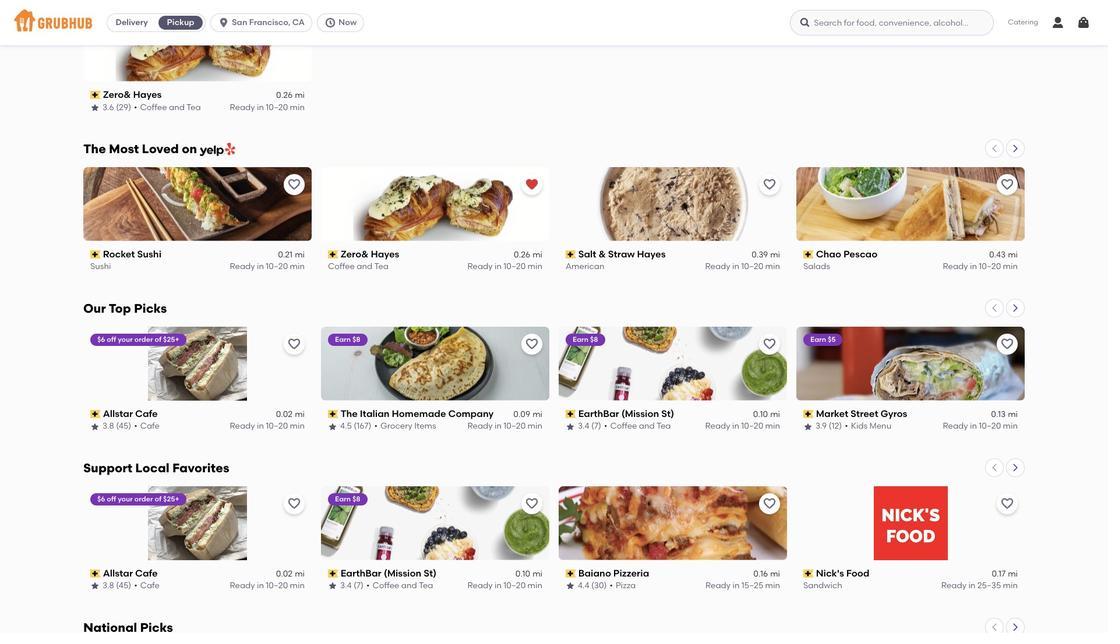 Task type: locate. For each thing, give the bounding box(es) containing it.
zero&
[[103, 89, 131, 100], [341, 249, 369, 260]]

off down support
[[107, 495, 116, 504]]

0 horizontal spatial 0.10 mi
[[516, 570, 543, 580]]

$5
[[828, 336, 836, 344]]

min for earthbar (mission st) logo to the left
[[528, 581, 543, 591]]

subscription pass image
[[90, 91, 101, 99], [90, 251, 101, 259], [328, 251, 339, 259], [804, 410, 814, 419]]

2 allstar from the top
[[103, 568, 133, 579]]

support
[[83, 461, 132, 476]]

0 vertical spatial earthbar (mission st) logo image
[[559, 327, 788, 401]]

1 vertical spatial (mission
[[384, 568, 422, 579]]

0.02
[[276, 410, 293, 420], [276, 570, 293, 580]]

baiano pizzeria  logo image
[[559, 487, 788, 561]]

1 vertical spatial earthbar (mission st) logo image
[[321, 487, 550, 561]]

1 horizontal spatial the
[[341, 409, 358, 420]]

3.8
[[103, 422, 114, 432], [103, 581, 114, 591]]

(7)
[[592, 422, 602, 432], [354, 581, 364, 591]]

1 vertical spatial earthbar (mission st)
[[341, 568, 437, 579]]

1 (45) from the top
[[116, 422, 131, 432]]

1 horizontal spatial hayes
[[371, 249, 400, 260]]

2 0.02 mi from the top
[[276, 570, 305, 580]]

$25+ for picks
[[163, 336, 179, 344]]

0 horizontal spatial earthbar (mission st)
[[341, 568, 437, 579]]

0.02 mi for support local favorites
[[276, 570, 305, 580]]

zero& hayes for the left saved restaurant button
[[103, 89, 162, 100]]

0 vertical spatial (mission
[[622, 409, 660, 420]]

hayes
[[133, 89, 162, 100], [371, 249, 400, 260], [638, 249, 666, 260]]

2 • cafe from the top
[[134, 581, 160, 591]]

1 caret left icon image from the top
[[991, 144, 1000, 153]]

1 vertical spatial zero&
[[341, 249, 369, 260]]

1 vertical spatial allstar
[[103, 568, 133, 579]]

2 (45) from the top
[[116, 581, 131, 591]]

1 vertical spatial st)
[[424, 568, 437, 579]]

earn $8 for our top picks
[[335, 336, 361, 344]]

pizzeria
[[614, 568, 650, 579]]

hayes right straw
[[638, 249, 666, 260]]

$6 off your order of $25+ down local
[[97, 495, 179, 504]]

salt
[[579, 249, 597, 260]]

off for support
[[107, 495, 116, 504]]

15–25
[[742, 581, 764, 591]]

0 vertical spatial 0.02
[[276, 410, 293, 420]]

2 caret left icon image from the top
[[991, 304, 1000, 313]]

1 vertical spatial 3.4
[[340, 581, 352, 591]]

mi for saved restaurant button to the bottom's zero& hayes logo
[[533, 250, 543, 260]]

zero& hayes logo image
[[83, 8, 312, 82], [321, 167, 550, 241]]

chao pescao
[[817, 249, 878, 260]]

1 vertical spatial 0.02
[[276, 570, 293, 580]]

1 allstar from the top
[[103, 409, 133, 420]]

0 horizontal spatial 3.4 (7)
[[340, 581, 364, 591]]

0 vertical spatial zero& hayes
[[103, 89, 162, 100]]

0.02 mi
[[276, 410, 305, 420], [276, 570, 305, 580]]

your down support
[[118, 495, 133, 504]]

0 horizontal spatial saved restaurant image
[[287, 18, 301, 32]]

your down our top picks at the left top of the page
[[118, 336, 133, 344]]

the left most
[[83, 142, 106, 156]]

0 vertical spatial order
[[135, 336, 153, 344]]

$6 off your order of $25+ for top
[[97, 336, 179, 344]]

(mission for earthbar (mission st) logo to the right
[[622, 409, 660, 420]]

0 horizontal spatial st)
[[424, 568, 437, 579]]

order for local
[[135, 495, 153, 504]]

1 vertical spatial off
[[107, 495, 116, 504]]

allstar cafe for local
[[103, 568, 158, 579]]

main navigation navigation
[[0, 0, 1109, 45]]

ready for nick's food logo
[[942, 581, 967, 591]]

0.26 mi for saved restaurant button to the bottom
[[514, 250, 543, 260]]

0 vertical spatial allstar
[[103, 409, 133, 420]]

$25+ down support local favorites
[[163, 495, 179, 504]]

mi for earthbar (mission st) logo to the left
[[533, 570, 543, 580]]

svg image
[[1077, 16, 1091, 30], [218, 17, 230, 29], [325, 17, 336, 29]]

save this restaurant image for earthbar (mission st)
[[763, 337, 777, 351]]

ready
[[230, 102, 255, 112], [230, 262, 255, 272], [468, 262, 493, 272], [706, 262, 731, 272], [944, 262, 969, 272], [230, 422, 255, 432], [468, 422, 493, 432], [706, 422, 731, 432], [944, 422, 969, 432], [230, 581, 255, 591], [468, 581, 493, 591], [706, 581, 731, 591], [942, 581, 967, 591]]

1 your from the top
[[118, 336, 133, 344]]

1 vertical spatial allstar cafe logo image
[[148, 487, 247, 561]]

support local favorites
[[83, 461, 229, 476]]

0 vertical spatial 3.8 (45)
[[103, 422, 131, 432]]

your for local
[[118, 495, 133, 504]]

2 3.8 from the top
[[103, 581, 114, 591]]

allstar cafe logo image for picks
[[148, 327, 247, 401]]

1 vertical spatial (7)
[[354, 581, 364, 591]]

1 vertical spatial your
[[118, 495, 133, 504]]

earthbar
[[579, 409, 620, 420], [341, 568, 382, 579]]

ready in 15–25 min
[[706, 581, 781, 591]]

1 horizontal spatial earthbar (mission st)
[[579, 409, 675, 420]]

1 3.8 (45) from the top
[[103, 422, 131, 432]]

ready for earthbar (mission st) logo to the right
[[706, 422, 731, 432]]

the for the most loved on
[[83, 142, 106, 156]]

caret right icon image
[[1012, 144, 1021, 153], [1012, 304, 1021, 313], [1012, 463, 1021, 473], [1012, 623, 1021, 632]]

zero& hayes up coffee and tea
[[341, 249, 400, 260]]

3.8 (45)
[[103, 422, 131, 432], [103, 581, 131, 591]]

0 vertical spatial 0.02 mi
[[276, 410, 305, 420]]

min for chao pescao logo
[[1004, 262, 1019, 272]]

local
[[135, 461, 170, 476]]

0 vertical spatial earthbar
[[579, 409, 620, 420]]

0 horizontal spatial 0.26
[[276, 91, 293, 100]]

kids
[[852, 422, 868, 432]]

1 horizontal spatial • coffee and tea
[[367, 581, 434, 591]]

caret left icon image for support local favorites
[[991, 463, 1000, 473]]

1 vertical spatial • cafe
[[134, 581, 160, 591]]

1 0.02 mi from the top
[[276, 410, 305, 420]]

coffee for earthbar (mission st) logo to the right
[[611, 422, 638, 432]]

and
[[169, 102, 185, 112], [357, 262, 373, 272], [639, 422, 655, 432], [402, 581, 417, 591]]

0 vertical spatial sushi
[[137, 249, 162, 260]]

0 horizontal spatial the
[[83, 142, 106, 156]]

1 $6 from the top
[[97, 336, 105, 344]]

0 horizontal spatial (mission
[[384, 568, 422, 579]]

0 vertical spatial • cafe
[[134, 422, 160, 432]]

mi for rocket sushi logo
[[295, 250, 305, 260]]

ready for the baiano pizzeria  logo
[[706, 581, 731, 591]]

• pizza
[[610, 581, 636, 591]]

0 vertical spatial earthbar (mission st)
[[579, 409, 675, 420]]

sushi right rocket
[[137, 249, 162, 260]]

2 your from the top
[[118, 495, 133, 504]]

hayes up the most loved on
[[133, 89, 162, 100]]

your
[[118, 336, 133, 344], [118, 495, 133, 504]]

1 vertical spatial 3.8
[[103, 581, 114, 591]]

of for favorites
[[155, 495, 162, 504]]

1 vertical spatial $25+
[[163, 495, 179, 504]]

0 vertical spatial 3.4 (7)
[[578, 422, 602, 432]]

• kids menu
[[846, 422, 892, 432]]

2 $6 from the top
[[97, 495, 105, 504]]

mi for the baiano pizzeria  logo
[[771, 570, 781, 580]]

2 vertical spatial • coffee and tea
[[367, 581, 434, 591]]

1 of from the top
[[155, 336, 162, 344]]

0 horizontal spatial 3.4
[[340, 581, 352, 591]]

zero& hayes up (29)
[[103, 89, 162, 100]]

1 horizontal spatial saved restaurant button
[[522, 174, 543, 195]]

1 off from the top
[[107, 336, 116, 344]]

1 horizontal spatial 3.4
[[578, 422, 590, 432]]

tea
[[187, 102, 201, 112], [375, 262, 389, 272], [657, 422, 671, 432], [419, 581, 434, 591]]

earn for earthbar (mission st)'s save this restaurant icon
[[573, 336, 589, 344]]

0 vertical spatial saved restaurant button
[[284, 15, 305, 36]]

zero& hayes
[[103, 89, 162, 100], [341, 249, 400, 260]]

(mission
[[622, 409, 660, 420], [384, 568, 422, 579]]

0 vertical spatial $6
[[97, 336, 105, 344]]

earthbar (mission st) logo image
[[559, 327, 788, 401], [321, 487, 550, 561]]

0 horizontal spatial zero&
[[103, 89, 131, 100]]

zero& up "3.6 (29)"
[[103, 89, 131, 100]]

2 3.8 (45) from the top
[[103, 581, 131, 591]]

0 horizontal spatial zero& hayes
[[103, 89, 162, 100]]

0.21 mi
[[278, 250, 305, 260]]

gyros
[[881, 409, 908, 420]]

3.8 for our
[[103, 422, 114, 432]]

sushi down rocket
[[90, 262, 111, 272]]

0.21
[[278, 250, 293, 260]]

1 vertical spatial 0.26
[[514, 250, 531, 260]]

save this restaurant image
[[287, 178, 301, 192], [287, 337, 301, 351], [525, 337, 539, 351], [763, 337, 777, 351], [1001, 337, 1015, 351], [1001, 497, 1015, 511]]

0.09
[[514, 410, 531, 420]]

• cafe for top
[[134, 422, 160, 432]]

save this restaurant image for market street gyros
[[1001, 337, 1015, 351]]

1 vertical spatial of
[[155, 495, 162, 504]]

italian
[[360, 409, 390, 420]]

ready for rocket sushi logo
[[230, 262, 255, 272]]

1 vertical spatial 0.10
[[516, 570, 531, 580]]

ready for earthbar (mission st) logo to the left
[[468, 581, 493, 591]]

2 off from the top
[[107, 495, 116, 504]]

1 vertical spatial order
[[135, 495, 153, 504]]

1 vertical spatial zero& hayes logo image
[[321, 167, 550, 241]]

$8
[[353, 336, 361, 344], [591, 336, 598, 344], [353, 495, 361, 504]]

off down top
[[107, 336, 116, 344]]

ready for salt & straw hayes logo
[[706, 262, 731, 272]]

order down "picks"
[[135, 336, 153, 344]]

0 vertical spatial allstar cafe
[[103, 409, 158, 420]]

allstar cafe
[[103, 409, 158, 420], [103, 568, 158, 579]]

2 0.02 from the top
[[276, 570, 293, 580]]

svg image
[[1052, 16, 1066, 30], [800, 17, 812, 29]]

mi for salt & straw hayes logo
[[771, 250, 781, 260]]

2 $25+ from the top
[[163, 495, 179, 504]]

0 horizontal spatial hayes
[[133, 89, 162, 100]]

(45)
[[116, 422, 131, 432], [116, 581, 131, 591]]

earn
[[335, 336, 351, 344], [573, 336, 589, 344], [811, 336, 827, 344], [335, 495, 351, 504]]

pizza
[[616, 581, 636, 591]]

0.43
[[990, 250, 1006, 260]]

0 horizontal spatial 0.26 mi
[[276, 91, 305, 100]]

1 0.02 from the top
[[276, 410, 293, 420]]

3 caret right icon image from the top
[[1012, 463, 1021, 473]]

coffee and tea
[[328, 262, 389, 272]]

most
[[109, 142, 139, 156]]

star icon image
[[90, 103, 100, 112], [90, 422, 100, 432], [328, 422, 338, 432], [566, 422, 575, 432], [804, 422, 813, 432], [90, 582, 100, 591], [328, 582, 338, 591], [566, 582, 575, 591]]

0.02 mi for our top picks
[[276, 410, 305, 420]]

tea for zero& hayes logo related to the left saved restaurant button
[[187, 102, 201, 112]]

caret right icon image for the most loved on
[[1012, 144, 1021, 153]]

top
[[109, 301, 131, 316]]

$25+ down "picks"
[[163, 336, 179, 344]]

0 vertical spatial (45)
[[116, 422, 131, 432]]

salads
[[804, 262, 831, 272]]

subscription pass image
[[566, 251, 576, 259], [804, 251, 814, 259], [90, 410, 101, 419], [328, 410, 339, 419], [566, 410, 576, 419], [90, 570, 101, 578], [328, 570, 339, 578], [566, 570, 576, 578], [804, 570, 814, 578]]

0 vertical spatial 3.8
[[103, 422, 114, 432]]

allstar cafe for top
[[103, 409, 158, 420]]

1 vertical spatial zero& hayes
[[341, 249, 400, 260]]

1 $25+ from the top
[[163, 336, 179, 344]]

0.17
[[993, 570, 1006, 580]]

1 vertical spatial 0.26 mi
[[514, 250, 543, 260]]

1 order from the top
[[135, 336, 153, 344]]

1 horizontal spatial svg image
[[325, 17, 336, 29]]

now button
[[317, 13, 369, 32]]

3.4 (7) for earthbar (mission st) logo to the right
[[578, 422, 602, 432]]

ready in 10–20 min
[[230, 102, 305, 112], [230, 262, 305, 272], [468, 262, 543, 272], [706, 262, 781, 272], [944, 262, 1019, 272], [230, 422, 305, 432], [468, 422, 543, 432], [706, 422, 781, 432], [944, 422, 1019, 432], [230, 581, 305, 591], [468, 581, 543, 591]]

10–20
[[266, 102, 288, 112], [266, 262, 288, 272], [504, 262, 526, 272], [742, 262, 764, 272], [980, 262, 1002, 272], [266, 422, 288, 432], [504, 422, 526, 432], [742, 422, 764, 432], [980, 422, 1002, 432], [266, 581, 288, 591], [504, 581, 526, 591]]

1 vertical spatial $6
[[97, 495, 105, 504]]

of
[[155, 336, 162, 344], [155, 495, 162, 504]]

$6 off your order of $25+ for local
[[97, 495, 179, 504]]

save this restaurant image
[[763, 178, 777, 192], [1001, 178, 1015, 192], [287, 497, 301, 511], [525, 497, 539, 511], [763, 497, 777, 511]]

order down local
[[135, 495, 153, 504]]

0.10 mi for earthbar (mission st) logo to the right
[[754, 410, 781, 420]]

ready for market street gyros logo
[[944, 422, 969, 432]]

0 vertical spatial • coffee and tea
[[134, 102, 201, 112]]

0 vertical spatial zero& hayes logo image
[[83, 8, 312, 82]]

min for rocket sushi logo
[[290, 262, 305, 272]]

3.8 for support
[[103, 581, 114, 591]]

your for top
[[118, 336, 133, 344]]

allstar cafe logo image
[[148, 327, 247, 401], [148, 487, 247, 561]]

earn for the italian homemade company save this restaurant icon
[[335, 336, 351, 344]]

salt & straw hayes logo image
[[559, 167, 788, 241]]

zero& up coffee and tea
[[341, 249, 369, 260]]

order
[[135, 336, 153, 344], [135, 495, 153, 504]]

1 vertical spatial $6 off your order of $25+
[[97, 495, 179, 504]]

hayes up coffee and tea
[[371, 249, 400, 260]]

1 vertical spatial (45)
[[116, 581, 131, 591]]

0 vertical spatial your
[[118, 336, 133, 344]]

• coffee and tea
[[134, 102, 201, 112], [605, 422, 671, 432], [367, 581, 434, 591]]

cafe
[[135, 409, 158, 420], [140, 422, 160, 432], [135, 568, 158, 579], [140, 581, 160, 591]]

• for market street gyros logo
[[846, 422, 849, 432]]

0 horizontal spatial zero& hayes logo image
[[83, 8, 312, 82]]

earthbar (mission st) for earthbar (mission st) logo to the left
[[341, 568, 437, 579]]

0 horizontal spatial (7)
[[354, 581, 364, 591]]

of for picks
[[155, 336, 162, 344]]

0.10
[[754, 410, 769, 420], [516, 570, 531, 580]]

3.4
[[578, 422, 590, 432], [340, 581, 352, 591]]

3.4 (7) for earthbar (mission st) logo to the left
[[340, 581, 364, 591]]

1 horizontal spatial saved restaurant image
[[525, 178, 539, 192]]

earn for market street gyros's save this restaurant icon
[[811, 336, 827, 344]]

2 allstar cafe from the top
[[103, 568, 158, 579]]

• cafe for local
[[134, 581, 160, 591]]

1 • cafe from the top
[[134, 422, 160, 432]]

1 horizontal spatial 0.10 mi
[[754, 410, 781, 420]]

3.8 (45) for support
[[103, 581, 131, 591]]

grocery
[[381, 422, 413, 432]]

the italian homemade company
[[341, 409, 494, 420]]

0 vertical spatial zero&
[[103, 89, 131, 100]]

4.5
[[340, 422, 352, 432]]

2 allstar cafe logo image from the top
[[148, 487, 247, 561]]

• for earthbar (mission st) logo to the left
[[367, 581, 370, 591]]

1 vertical spatial 0.02 mi
[[276, 570, 305, 580]]

3.9 (12)
[[816, 422, 843, 432]]

delivery
[[116, 17, 148, 27]]

1 horizontal spatial 0.10
[[754, 410, 769, 420]]

1 vertical spatial 3.4 (7)
[[340, 581, 364, 591]]

tea for earthbar (mission st) logo to the left
[[419, 581, 434, 591]]

0 vertical spatial 0.26
[[276, 91, 293, 100]]

allstar for our
[[103, 409, 133, 420]]

0 horizontal spatial svg image
[[218, 17, 230, 29]]

0 horizontal spatial sushi
[[90, 262, 111, 272]]

2 of from the top
[[155, 495, 162, 504]]

2 horizontal spatial svg image
[[1077, 16, 1091, 30]]

caret left icon image
[[991, 144, 1000, 153], [991, 304, 1000, 313], [991, 463, 1000, 473], [991, 623, 1000, 632]]

1 caret right icon image from the top
[[1012, 144, 1021, 153]]

min for the italian homemade company logo
[[528, 422, 543, 432]]

ca
[[293, 17, 305, 27]]

$6 down our
[[97, 336, 105, 344]]

coffee
[[140, 102, 167, 112], [328, 262, 355, 272], [611, 422, 638, 432], [373, 581, 400, 591]]

of down support local favorites
[[155, 495, 162, 504]]

svg image inside now "button"
[[325, 17, 336, 29]]

0 vertical spatial $25+
[[163, 336, 179, 344]]

$6 down support
[[97, 495, 105, 504]]

min for the baiano pizzeria  logo
[[766, 581, 781, 591]]

1 $6 off your order of $25+ from the top
[[97, 336, 179, 344]]

2 order from the top
[[135, 495, 153, 504]]

1 horizontal spatial 3.4 (7)
[[578, 422, 602, 432]]

the up 4.5
[[341, 409, 358, 420]]

caret left icon image for the most loved on
[[991, 144, 1000, 153]]

0.17 mi
[[993, 570, 1019, 580]]

1 allstar cafe from the top
[[103, 409, 158, 420]]

catering button
[[1001, 10, 1047, 36]]

1 3.8 from the top
[[103, 422, 114, 432]]

the
[[83, 142, 106, 156], [341, 409, 358, 420]]

0 horizontal spatial svg image
[[800, 17, 812, 29]]

1 vertical spatial allstar cafe
[[103, 568, 158, 579]]

of down "picks"
[[155, 336, 162, 344]]

sandwich
[[804, 581, 843, 591]]

1 horizontal spatial 0.26 mi
[[514, 250, 543, 260]]

2 $6 off your order of $25+ from the top
[[97, 495, 179, 504]]

1 horizontal spatial 0.26
[[514, 250, 531, 260]]

0.26 mi
[[276, 91, 305, 100], [514, 250, 543, 260]]

2 caret right icon image from the top
[[1012, 304, 1021, 313]]

svg image inside san francisco, ca button
[[218, 17, 230, 29]]

1 horizontal spatial (mission
[[622, 409, 660, 420]]

1 allstar cafe logo image from the top
[[148, 327, 247, 401]]

• grocery items
[[375, 422, 436, 432]]

saved restaurant image
[[287, 18, 301, 32], [525, 178, 539, 192]]

0 vertical spatial of
[[155, 336, 162, 344]]

$6 off your order of $25+ down "picks"
[[97, 336, 179, 344]]

3 caret left icon image from the top
[[991, 463, 1000, 473]]



Task type: describe. For each thing, give the bounding box(es) containing it.
caret right icon image for our top picks
[[1012, 304, 1021, 313]]

0.13 mi
[[992, 410, 1019, 420]]

francisco,
[[249, 17, 291, 27]]

san francisco, ca button
[[211, 13, 317, 32]]

tea for earthbar (mission st) logo to the right
[[657, 422, 671, 432]]

0 vertical spatial st)
[[662, 409, 675, 420]]

25–35
[[978, 581, 1002, 591]]

0.02 for picks
[[276, 410, 293, 420]]

our top picks
[[83, 301, 167, 316]]

items
[[415, 422, 436, 432]]

catering
[[1009, 18, 1039, 26]]

earn $8 for support local favorites
[[335, 495, 361, 504]]

mi for the italian homemade company logo
[[533, 410, 543, 420]]

save this restaurant image for salt & straw hayes
[[763, 178, 777, 192]]

salt & straw hayes
[[579, 249, 666, 260]]

save this restaurant image for the italian homemade company
[[525, 337, 539, 351]]

0 horizontal spatial earthbar
[[341, 568, 382, 579]]

$6 for our
[[97, 336, 105, 344]]

min for nick's food logo
[[1004, 581, 1019, 591]]

the for the italian homemade company
[[341, 409, 358, 420]]

0 horizontal spatial earthbar (mission st) logo image
[[321, 487, 550, 561]]

zero& hayes logo image for saved restaurant button to the bottom
[[321, 167, 550, 241]]

1 horizontal spatial svg image
[[1052, 16, 1066, 30]]

baiano pizzeria
[[579, 568, 650, 579]]

• for the baiano pizzeria  logo
[[610, 581, 613, 591]]

1 vertical spatial sushi
[[90, 262, 111, 272]]

• for zero& hayes logo related to the left saved restaurant button
[[134, 102, 137, 112]]

nick's food logo image
[[874, 487, 948, 561]]

mi for earthbar (mission st) logo to the right
[[771, 410, 781, 420]]

ready in 25–35 min
[[942, 581, 1019, 591]]

4.4 (30)
[[578, 581, 607, 591]]

0.16
[[754, 570, 769, 580]]

nick's food
[[817, 568, 870, 579]]

• for earthbar (mission st) logo to the right
[[605, 422, 608, 432]]

(45) for top
[[116, 422, 131, 432]]

&
[[599, 249, 606, 260]]

1 horizontal spatial sushi
[[137, 249, 162, 260]]

4 caret left icon image from the top
[[991, 623, 1000, 632]]

0 horizontal spatial 0.10
[[516, 570, 531, 580]]

zero& hayes logo image for the left saved restaurant button
[[83, 8, 312, 82]]

1 vertical spatial saved restaurant button
[[522, 174, 543, 195]]

1 horizontal spatial zero&
[[341, 249, 369, 260]]

3.6 (29)
[[103, 102, 131, 112]]

coffee for zero& hayes logo related to the left saved restaurant button
[[140, 102, 167, 112]]

1 horizontal spatial earthbar
[[579, 409, 620, 420]]

saved restaurant image for the left saved restaurant button
[[287, 18, 301, 32]]

min for earthbar (mission st) logo to the right
[[766, 422, 781, 432]]

rocket sushi
[[103, 249, 162, 260]]

0.10 mi for earthbar (mission st) logo to the left
[[516, 570, 543, 580]]

3.9
[[816, 422, 827, 432]]

mi for market street gyros logo
[[1009, 410, 1019, 420]]

0 horizontal spatial • coffee and tea
[[134, 102, 201, 112]]

saved restaurant image for saved restaurant button to the bottom
[[525, 178, 539, 192]]

earn $5
[[811, 336, 836, 344]]

rocket
[[103, 249, 135, 260]]

on
[[182, 142, 197, 156]]

save this restaurant image for baiano pizzeria
[[763, 497, 777, 511]]

min for salt & straw hayes logo
[[766, 262, 781, 272]]

street
[[851, 409, 879, 420]]

favorites
[[173, 461, 229, 476]]

food
[[847, 568, 870, 579]]

0.26 for zero& hayes logo related to the left saved restaurant button
[[276, 91, 293, 100]]

san francisco, ca
[[232, 17, 305, 27]]

menu
[[870, 422, 892, 432]]

Search for food, convenience, alcohol... search field
[[791, 10, 995, 36]]

san
[[232, 17, 247, 27]]

mi for chao pescao logo
[[1009, 250, 1019, 260]]

save this restaurant image for chao pescao
[[1001, 178, 1015, 192]]

now
[[339, 17, 357, 27]]

4.5 (167)
[[340, 422, 372, 432]]

(167)
[[354, 422, 372, 432]]

$8 for support local favorites
[[353, 495, 361, 504]]

0.09 mi
[[514, 410, 543, 420]]

4.4
[[578, 581, 590, 591]]

(45) for local
[[116, 581, 131, 591]]

0.02 for favorites
[[276, 570, 293, 580]]

our
[[83, 301, 106, 316]]

$6 for support
[[97, 495, 105, 504]]

nick's
[[817, 568, 845, 579]]

4 caret right icon image from the top
[[1012, 623, 1021, 632]]

(mission for earthbar (mission st) logo to the left
[[384, 568, 422, 579]]

2 horizontal spatial hayes
[[638, 249, 666, 260]]

ready for chao pescao logo
[[944, 262, 969, 272]]

company
[[449, 409, 494, 420]]

chao
[[817, 249, 842, 260]]

0.39
[[752, 250, 769, 260]]

loved
[[142, 142, 179, 156]]

the most loved on
[[83, 142, 200, 156]]

straw
[[609, 249, 635, 260]]

off for our
[[107, 336, 116, 344]]

allstar cafe logo image for favorites
[[148, 487, 247, 561]]

3.8 (45) for our
[[103, 422, 131, 432]]

0 vertical spatial (7)
[[592, 422, 602, 432]]

market street gyros
[[817, 409, 908, 420]]

hayes for the left saved restaurant button
[[133, 89, 162, 100]]

(29)
[[116, 102, 131, 112]]

pickup
[[167, 17, 195, 27]]

min for market street gyros logo
[[1004, 422, 1019, 432]]

0.43 mi
[[990, 250, 1019, 260]]

3.6
[[103, 102, 114, 112]]

chao pescao logo image
[[797, 167, 1026, 241]]

$8 for our top picks
[[353, 336, 361, 344]]

min for saved restaurant button to the bottom's zero& hayes logo
[[528, 262, 543, 272]]

(30)
[[592, 581, 607, 591]]

baiano
[[579, 568, 612, 579]]

(12)
[[829, 422, 843, 432]]

rocket sushi logo image
[[83, 167, 312, 241]]

0.26 mi for the left saved restaurant button
[[276, 91, 305, 100]]

earthbar (mission st) for earthbar (mission st) logo to the right
[[579, 409, 675, 420]]

zero& hayes for saved restaurant button to the bottom
[[341, 249, 400, 260]]

• for the italian homemade company logo
[[375, 422, 378, 432]]

picks
[[134, 301, 167, 316]]

pickup button
[[156, 13, 205, 32]]

1 horizontal spatial earthbar (mission st) logo image
[[559, 327, 788, 401]]

american
[[566, 262, 605, 272]]

homemade
[[392, 409, 446, 420]]

market street gyros logo image
[[797, 327, 1026, 401]]

0 horizontal spatial saved restaurant button
[[284, 15, 305, 36]]

caret left icon image for our top picks
[[991, 304, 1000, 313]]

pescao
[[844, 249, 878, 260]]

0.26 for saved restaurant button to the bottom's zero& hayes logo
[[514, 250, 531, 260]]

2 horizontal spatial • coffee and tea
[[605, 422, 671, 432]]

ready for the italian homemade company logo
[[468, 422, 493, 432]]

0 vertical spatial 0.10
[[754, 410, 769, 420]]

the italian homemade company logo image
[[321, 327, 550, 401]]

hayes for saved restaurant button to the bottom
[[371, 249, 400, 260]]

0.39 mi
[[752, 250, 781, 260]]

market
[[817, 409, 849, 420]]

mi for nick's food logo
[[1009, 570, 1019, 580]]

0.16 mi
[[754, 570, 781, 580]]

caret right icon image for support local favorites
[[1012, 463, 1021, 473]]

0.13
[[992, 410, 1006, 420]]

svg image for san francisco, ca
[[218, 17, 230, 29]]

delivery button
[[107, 13, 156, 32]]

$25+ for favorites
[[163, 495, 179, 504]]

svg image for now
[[325, 17, 336, 29]]

allstar for support
[[103, 568, 133, 579]]

save this restaurant image for allstar cafe
[[287, 337, 301, 351]]



Task type: vqa. For each thing, say whether or not it's contained in the screenshot.
the bottom 0.10 mi
yes



